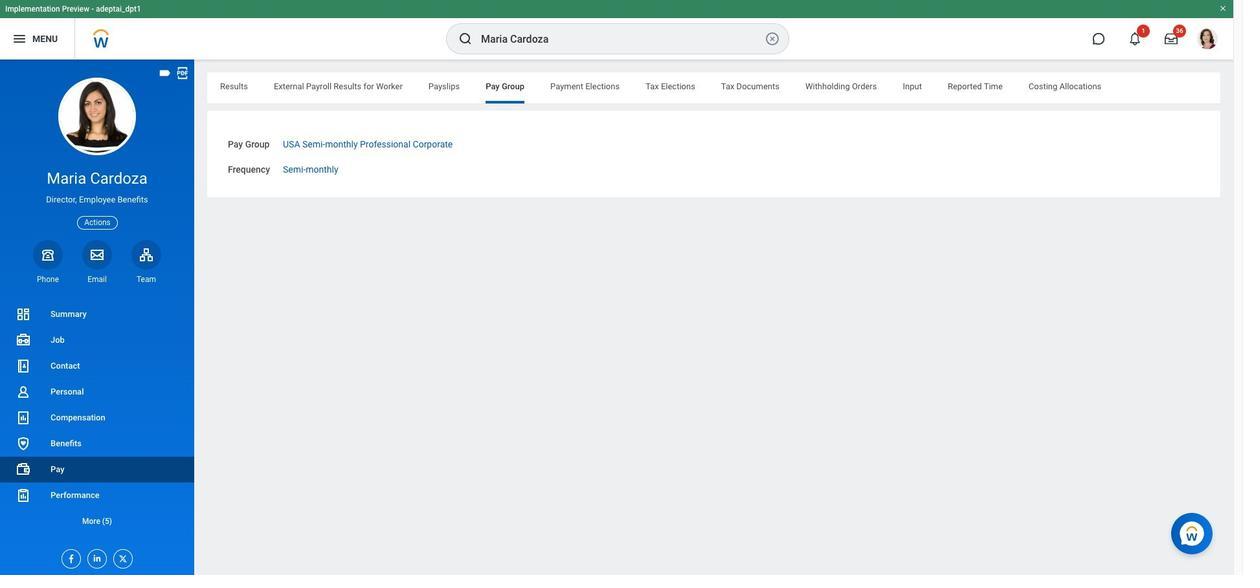 Task type: locate. For each thing, give the bounding box(es) containing it.
compensation image
[[16, 411, 31, 426]]

contact image
[[16, 359, 31, 374]]

phone maria cardoza element
[[33, 275, 63, 285]]

summary image
[[16, 307, 31, 323]]

close environment banner image
[[1220, 5, 1228, 12]]

justify image
[[12, 31, 27, 47]]

Search Workday  search field
[[481, 25, 763, 53]]

team maria cardoza element
[[132, 275, 161, 285]]

list
[[0, 302, 194, 535]]

inbox large image
[[1166, 32, 1178, 45]]

linkedin image
[[88, 551, 102, 564]]

banner
[[0, 0, 1234, 60]]

benefits image
[[16, 437, 31, 452]]

facebook image
[[62, 551, 76, 565]]

email maria cardoza element
[[82, 275, 112, 285]]

tab list
[[207, 73, 1221, 104]]



Task type: describe. For each thing, give the bounding box(es) containing it.
notifications large image
[[1129, 32, 1142, 45]]

personal image
[[16, 385, 31, 400]]

phone image
[[39, 247, 57, 263]]

pay image
[[16, 463, 31, 478]]

view team image
[[139, 247, 154, 263]]

search image
[[458, 31, 474, 47]]

profile logan mcneil image
[[1198, 29, 1219, 52]]

x image
[[114, 551, 128, 565]]

view printable version (pdf) image
[[176, 66, 190, 80]]

x circle image
[[765, 31, 781, 47]]

navigation pane region
[[0, 60, 194, 576]]

performance image
[[16, 488, 31, 504]]

tag image
[[158, 66, 172, 80]]

mail image
[[89, 247, 105, 263]]

job image
[[16, 333, 31, 349]]



Task type: vqa. For each thing, say whether or not it's contained in the screenshot.
Finance & Administration
no



